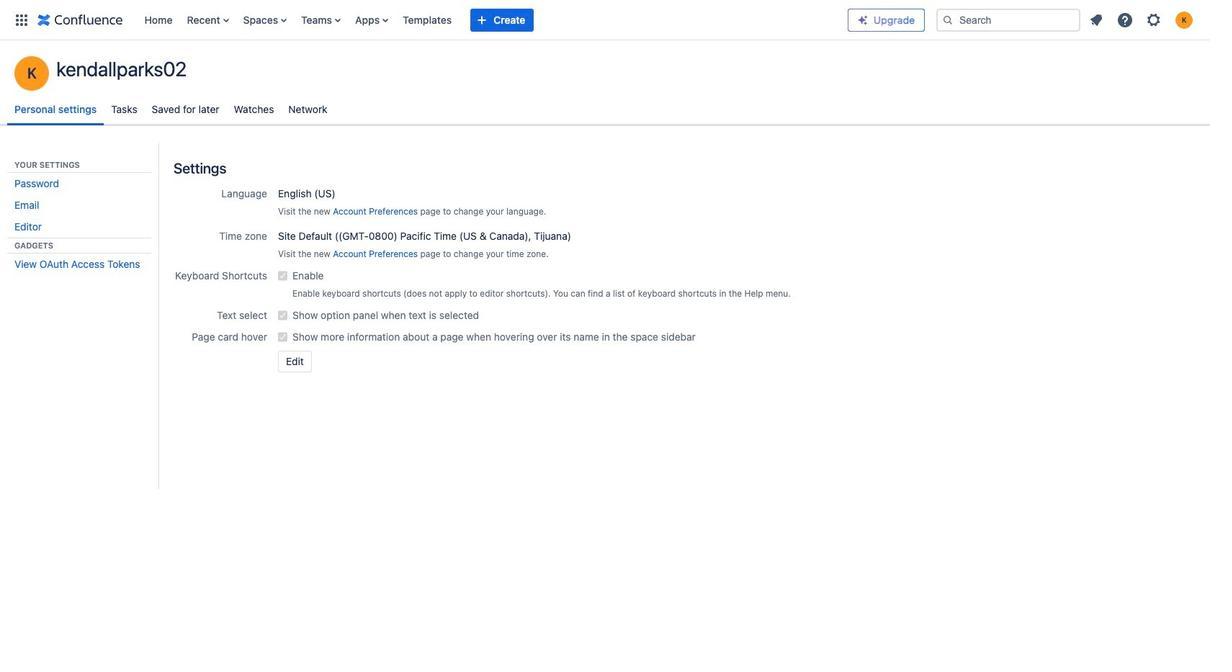 Task type: locate. For each thing, give the bounding box(es) containing it.
notification icon image
[[1088, 11, 1106, 28]]

0 horizontal spatial list
[[137, 0, 848, 40]]

global element
[[9, 0, 848, 40]]

list for "appswitcher icon"
[[137, 0, 848, 40]]

list
[[137, 0, 848, 40], [1084, 7, 1202, 33]]

None checkbox
[[278, 308, 288, 323], [278, 330, 288, 345], [278, 308, 288, 323], [278, 330, 288, 345]]

None search field
[[937, 8, 1081, 31]]

search image
[[943, 14, 954, 26]]

None submit
[[278, 351, 312, 373]]

confluence image
[[37, 11, 123, 28], [37, 11, 123, 28]]

1 horizontal spatial list
[[1084, 7, 1202, 33]]

Search field
[[937, 8, 1081, 31]]

user icon: kendallparks02 image
[[14, 56, 49, 91]]

banner
[[0, 0, 1211, 40]]

None checkbox
[[278, 269, 288, 283]]



Task type: describe. For each thing, give the bounding box(es) containing it.
appswitcher icon image
[[13, 11, 30, 28]]

settings icon image
[[1146, 11, 1163, 28]]

your profile and preferences image
[[1176, 11, 1194, 28]]

help icon image
[[1117, 11, 1135, 28]]

premium image
[[858, 14, 869, 26]]

list for premium "icon"
[[1084, 7, 1202, 33]]



Task type: vqa. For each thing, say whether or not it's contained in the screenshot.
text field
no



